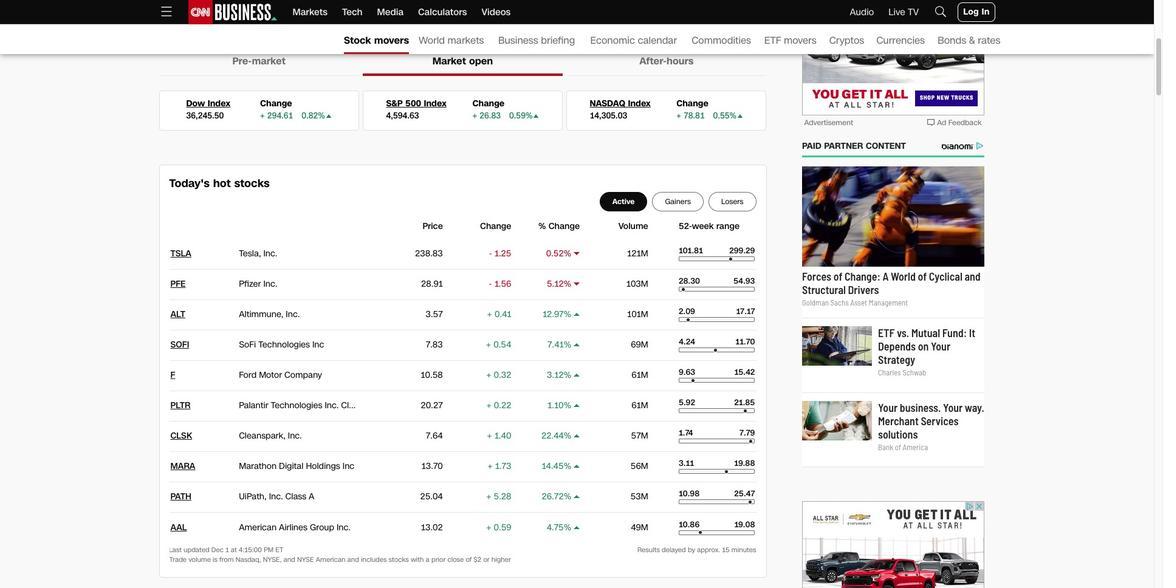 Task type: describe. For each thing, give the bounding box(es) containing it.
ad feedback
[[937, 118, 982, 128]]

sofi technologies inc
[[239, 339, 324, 351]]

57m
[[631, 430, 648, 442]]

tsla
[[170, 248, 191, 259]]

1 horizontal spatial a
[[365, 400, 370, 411]]

change for s&p 500 index
[[472, 98, 504, 109]]

dow index 36,245.50
[[186, 98, 230, 122]]

10.86
[[679, 519, 699, 530]]

pre-
[[232, 54, 252, 68]]

audio link
[[850, 6, 874, 18]]

- 1.56
[[489, 278, 511, 290]]

open
[[469, 54, 493, 68]]

13.70
[[421, 461, 443, 472]]

52-week range
[[679, 220, 740, 232]]

change up 0.52 %
[[549, 220, 580, 232]]

index inside s&p 500 index 4,594.63
[[424, 98, 447, 109]]

nyse,
[[263, 555, 282, 564]]

index for nasdaq index
[[628, 98, 651, 109]]

world
[[419, 33, 445, 47]]

3.12
[[547, 369, 564, 381]]

nasdaq index 14,305.03
[[590, 98, 651, 122]]

live tv
[[889, 6, 919, 18]]

videos
[[482, 6, 511, 18]]

+ for + 26.83
[[472, 111, 477, 122]]

3.57
[[426, 309, 443, 320]]

rates
[[978, 33, 1000, 47]]

0 vertical spatial american
[[239, 522, 277, 533]]

a
[[426, 555, 430, 564]]

299.29
[[729, 245, 755, 256]]

5.92
[[679, 397, 695, 408]]

ford
[[239, 369, 257, 381]]

ford motor company
[[239, 369, 322, 381]]

nasdaq index link
[[590, 98, 651, 109]]

cleanspark, inc.
[[239, 430, 302, 442]]

+ 1.40
[[487, 430, 511, 442]]

61m for 3.12 %
[[632, 369, 648, 381]]

0.55
[[713, 111, 730, 122]]

cleanspark,
[[239, 430, 286, 442]]

12.97 %
[[543, 309, 571, 320]]

market open
[[432, 54, 493, 68]]

20.27
[[421, 400, 443, 411]]

21.85
[[734, 397, 755, 408]]

after-hours
[[639, 54, 694, 68]]

1 vertical spatial 0.59
[[494, 522, 511, 533]]

etf movers
[[764, 33, 816, 47]]

0 horizontal spatial a
[[309, 491, 314, 503]]

economic
[[590, 33, 635, 47]]

+ for + 294.61
[[260, 111, 265, 122]]

feedback
[[948, 118, 982, 128]]

0 vertical spatial 0.59
[[509, 111, 526, 122]]

0 horizontal spatial inc
[[312, 339, 324, 351]]

+ for + 5.28
[[486, 491, 491, 503]]

close
[[448, 555, 464, 564]]

trade
[[169, 555, 187, 564]]

15.42
[[734, 367, 755, 378]]

238.83
[[415, 248, 443, 259]]

sofi
[[239, 339, 256, 351]]

15
[[722, 545, 730, 554]]

movers for etf movers
[[784, 33, 816, 47]]

294.61
[[267, 111, 293, 122]]

53m
[[631, 491, 648, 503]]

+ 1.73
[[488, 461, 511, 472]]

pltr link
[[170, 400, 190, 411]]

% for 14.45
[[564, 461, 571, 472]]

69m
[[631, 339, 648, 351]]

gainers
[[665, 197, 691, 206]]

stocks inside results delayed by approx. 15 minutes trade volume is from nasdaq, nyse, and nyse american and includes stocks with a prior close of $2 or higher
[[389, 555, 409, 564]]

14.45
[[542, 461, 564, 472]]

change up - 1.25
[[480, 220, 511, 232]]

2.09
[[679, 306, 695, 317]]

25.04
[[420, 491, 443, 503]]

- 1.25
[[489, 248, 511, 259]]

hot
[[213, 175, 231, 191]]

range
[[716, 220, 740, 232]]

last updated dec 1 at 4:15:00 pm et
[[169, 545, 283, 554]]

stock movers
[[344, 33, 409, 47]]

+ for + 0.54
[[486, 339, 491, 351]]

calculators
[[418, 6, 467, 18]]

approx.
[[697, 545, 720, 554]]

aal link
[[170, 522, 187, 533]]

1 advertisement region from the top
[[802, 0, 984, 115]]

% for 0.55
[[730, 111, 737, 122]]

marathon
[[239, 461, 277, 472]]

% for 3.12
[[564, 369, 571, 381]]

inc. for tesla, inc.
[[263, 248, 277, 259]]

search icon image
[[933, 4, 948, 19]]

1.10
[[548, 400, 564, 411]]

mara link
[[170, 461, 195, 472]]

marathon digital holdings inc
[[239, 461, 354, 472]]

f link
[[170, 369, 175, 381]]

pfizer
[[239, 278, 261, 290]]

technologies for sofi
[[258, 339, 310, 351]]

% for 22.44
[[564, 430, 571, 442]]

hours
[[667, 54, 694, 68]]

in
[[982, 6, 990, 18]]

after-
[[639, 54, 667, 68]]

tesla, inc.
[[239, 248, 277, 259]]

select markets now image
[[420, 0, 429, 13]]

12.97
[[543, 309, 564, 320]]

% for 1.10
[[564, 400, 571, 411]]

% for 5.12
[[564, 278, 571, 290]]

9.63
[[679, 367, 695, 378]]

1.10 %
[[548, 400, 571, 411]]

0.32
[[494, 369, 511, 381]]

% for 0.52
[[564, 248, 571, 259]]

delayed
[[662, 545, 686, 554]]

2 and from the left
[[347, 555, 359, 564]]

log
[[963, 6, 979, 18]]

dow index link
[[186, 98, 230, 109]]

0 vertical spatial class
[[341, 400, 362, 411]]

inc. for cleanspark, inc.
[[288, 430, 302, 442]]



Task type: vqa. For each thing, say whether or not it's contained in the screenshot.
economic calendar at the top right
yes



Task type: locate. For each thing, give the bounding box(es) containing it.
61m up 57m
[[632, 400, 648, 411]]

technologies down company
[[271, 400, 322, 411]]

market
[[252, 54, 285, 68]]

1.40
[[494, 430, 511, 442]]

- left 1.56
[[489, 278, 492, 290]]

index right nasdaq
[[628, 98, 651, 109]]

from
[[219, 555, 234, 564]]

inc up company
[[312, 339, 324, 351]]

0 horizontal spatial index
[[208, 98, 230, 109]]

world markets link
[[419, 24, 488, 54]]

% for 12.97
[[564, 309, 571, 320]]

49m
[[631, 522, 648, 533]]

american up 4:15:00
[[239, 522, 277, 533]]

28.30
[[679, 276, 700, 287]]

1.25
[[494, 248, 511, 259]]

change up 26.83
[[472, 98, 504, 109]]

61m down 69m
[[632, 369, 648, 381]]

index up 36,245.50
[[208, 98, 230, 109]]

inc. for uipath, inc. class a
[[269, 491, 283, 503]]

0 vertical spatial -
[[489, 248, 492, 259]]

0 vertical spatial inc
[[312, 339, 324, 351]]

advertisement region
[[802, 0, 984, 115], [802, 501, 984, 588]]

change up "+ 294.61"
[[260, 98, 292, 109]]

1 vertical spatial class
[[285, 491, 306, 503]]

0.59 down '5.28'
[[494, 522, 511, 533]]

change for dow index
[[260, 98, 292, 109]]

path
[[170, 491, 191, 503]]

+ for + 78.81
[[676, 111, 681, 122]]

% for 0.59
[[526, 111, 533, 122]]

1 vertical spatial stocks
[[389, 555, 409, 564]]

inc. for altimmune, inc.
[[286, 309, 300, 320]]

0 horizontal spatial stocks
[[234, 175, 270, 191]]

+ for + 0.59
[[486, 522, 491, 533]]

500
[[405, 98, 421, 109]]

higher
[[491, 555, 511, 564]]

+ left 1.40
[[487, 430, 492, 442]]

3 index from the left
[[628, 98, 651, 109]]

2 advertisement region from the top
[[802, 501, 984, 588]]

minutes
[[732, 545, 756, 554]]

pfe
[[170, 278, 186, 290]]

% for 0.82
[[318, 111, 325, 122]]

class
[[341, 400, 362, 411], [285, 491, 306, 503]]

and left includes on the bottom
[[347, 555, 359, 564]]

today's hot stocks
[[169, 175, 270, 191]]

business briefing link
[[498, 24, 581, 54]]

altimmune, inc.
[[239, 309, 300, 320]]

tech link
[[342, 0, 362, 24]]

and left nyse
[[283, 555, 295, 564]]

movers
[[374, 33, 409, 47], [784, 33, 816, 47]]

s&p 500 index link
[[386, 98, 447, 109]]

change up 78.81
[[676, 98, 708, 109]]

at
[[231, 545, 237, 554]]

+ left '5.28'
[[486, 491, 491, 503]]

7.79
[[740, 428, 755, 439]]

0.52
[[546, 248, 564, 259]]

1.56
[[494, 278, 511, 290]]

0 horizontal spatial movers
[[374, 33, 409, 47]]

american inside results delayed by approx. 15 minutes trade volume is from nasdaq, nyse, and nyse american and includes stocks with a prior close of $2 or higher
[[316, 555, 345, 564]]

by
[[688, 545, 695, 554]]

+
[[260, 111, 265, 122], [472, 111, 477, 122], [676, 111, 681, 122], [487, 309, 492, 320], [486, 339, 491, 351], [486, 369, 491, 381], [486, 400, 492, 411], [487, 430, 492, 442], [488, 461, 493, 472], [486, 491, 491, 503], [486, 522, 491, 533]]

+ for + 0.32
[[486, 369, 491, 381]]

0 vertical spatial advertisement region
[[802, 0, 984, 115]]

7.83
[[426, 339, 443, 351]]

week
[[692, 220, 714, 232]]

1 horizontal spatial movers
[[784, 33, 816, 47]]

clsk
[[170, 430, 192, 442]]

1 horizontal spatial class
[[341, 400, 362, 411]]

121m
[[627, 248, 648, 259]]

markets link
[[293, 0, 327, 24]]

group
[[310, 522, 334, 533]]

world markets
[[419, 33, 484, 47]]

path link
[[170, 491, 191, 503]]

- left 1.25 at the top left
[[489, 248, 492, 259]]

0.59 %
[[509, 111, 533, 122]]

+ left 0.54 at the left
[[486, 339, 491, 351]]

4.75
[[547, 522, 564, 533]]

+ 78.81
[[676, 111, 705, 122]]

volume
[[189, 555, 211, 564]]

&
[[969, 33, 975, 47]]

+ left 0.32
[[486, 369, 491, 381]]

11.70
[[735, 337, 755, 348]]

0 vertical spatial a
[[365, 400, 370, 411]]

+ for + 0.22
[[486, 400, 492, 411]]

movers for stock movers
[[374, 33, 409, 47]]

inc right holdings at the bottom of page
[[343, 461, 354, 472]]

results delayed by approx. 15 minutes trade volume is from nasdaq, nyse, and nyse american and includes stocks with a prior close of $2 or higher
[[169, 545, 756, 564]]

+ left 294.61
[[260, 111, 265, 122]]

index inside dow index 36,245.50
[[208, 98, 230, 109]]

% for 7.41
[[564, 339, 571, 351]]

0.52 %
[[546, 248, 571, 259]]

nasdaq,
[[236, 555, 261, 564]]

7.41
[[547, 339, 564, 351]]

holdings
[[306, 461, 340, 472]]

$2
[[473, 555, 481, 564]]

52-
[[679, 220, 692, 232]]

1 horizontal spatial inc
[[343, 461, 354, 472]]

+ 26.83
[[472, 111, 501, 122]]

1 vertical spatial a
[[309, 491, 314, 503]]

tesla,
[[239, 248, 261, 259]]

26.72 %
[[542, 491, 571, 503]]

4,594.63
[[386, 111, 419, 122]]

0 vertical spatial 61m
[[632, 369, 648, 381]]

live tv link
[[889, 6, 919, 18]]

% for 26.72
[[564, 491, 571, 503]]

% for 4.75
[[564, 522, 571, 533]]

stock movers link
[[344, 24, 409, 54]]

1 vertical spatial inc
[[343, 461, 354, 472]]

0 horizontal spatial american
[[239, 522, 277, 533]]

0 vertical spatial stocks
[[234, 175, 270, 191]]

briefing
[[541, 33, 575, 47]]

0.59
[[509, 111, 526, 122], [494, 522, 511, 533]]

+ for + 1.73
[[488, 461, 493, 472]]

0.59 right 26.83
[[509, 111, 526, 122]]

with
[[411, 555, 424, 564]]

14.45 %
[[542, 461, 571, 472]]

movers down media link
[[374, 33, 409, 47]]

3.12 %
[[547, 369, 571, 381]]

open menu icon image
[[159, 4, 173, 19]]

audio
[[850, 6, 874, 18]]

stocks left with
[[389, 555, 409, 564]]

0.22
[[494, 400, 511, 411]]

technologies
[[258, 339, 310, 351], [271, 400, 322, 411]]

1 movers from the left
[[374, 33, 409, 47]]

0.55 %
[[713, 111, 737, 122]]

technologies up the ford motor company at the bottom left of the page
[[258, 339, 310, 351]]

1 vertical spatial advertisement region
[[802, 501, 984, 588]]

+ for + 0.41
[[487, 309, 492, 320]]

tv
[[908, 6, 919, 18]]

2 movers from the left
[[784, 33, 816, 47]]

index right 500
[[424, 98, 447, 109]]

+ left 1.73
[[488, 461, 493, 472]]

1 horizontal spatial american
[[316, 555, 345, 564]]

mara
[[170, 461, 195, 472]]

1.73
[[495, 461, 511, 472]]

movers right etf
[[784, 33, 816, 47]]

stocks right hot
[[234, 175, 270, 191]]

0 horizontal spatial class
[[285, 491, 306, 503]]

media link
[[377, 0, 404, 24]]

1 horizontal spatial and
[[347, 555, 359, 564]]

index inside nasdaq index 14,305.03
[[628, 98, 651, 109]]

1 horizontal spatial stocks
[[389, 555, 409, 564]]

etf
[[764, 33, 781, 47]]

bonds & rates link
[[938, 24, 1005, 54]]

change for nasdaq index
[[676, 98, 708, 109]]

+ left 0.22
[[486, 400, 492, 411]]

1 and from the left
[[283, 555, 295, 564]]

after-hours link
[[566, 49, 767, 76]]

index for dow index
[[208, 98, 230, 109]]

0 horizontal spatial and
[[283, 555, 295, 564]]

1 - from the top
[[489, 248, 492, 259]]

2 horizontal spatial index
[[628, 98, 651, 109]]

pltr
[[170, 400, 190, 411]]

- for - 1.25
[[489, 248, 492, 259]]

2 index from the left
[[424, 98, 447, 109]]

american right nyse
[[316, 555, 345, 564]]

2 - from the top
[[489, 278, 492, 290]]

market
[[432, 54, 466, 68]]

25.47
[[734, 489, 755, 499]]

movers inside stock movers link
[[374, 33, 409, 47]]

+ left 78.81
[[676, 111, 681, 122]]

+ left 0.41
[[487, 309, 492, 320]]

1 vertical spatial technologies
[[271, 400, 322, 411]]

index
[[208, 98, 230, 109], [424, 98, 447, 109], [628, 98, 651, 109]]

+ down + 5.28
[[486, 522, 491, 533]]

1 vertical spatial american
[[316, 555, 345, 564]]

5.12 %
[[547, 278, 571, 290]]

1 vertical spatial 61m
[[632, 400, 648, 411]]

2 61m from the top
[[632, 400, 648, 411]]

+ left 26.83
[[472, 111, 477, 122]]

calculators link
[[418, 0, 467, 24]]

a
[[365, 400, 370, 411], [309, 491, 314, 503]]

s&p 500 index 4,594.63
[[386, 98, 447, 122]]

1 horizontal spatial index
[[424, 98, 447, 109]]

pm
[[264, 545, 274, 554]]

nasdaq
[[590, 98, 625, 109]]

inc. for pfizer inc.
[[263, 278, 277, 290]]

61m for 1.10 %
[[632, 400, 648, 411]]

business
[[498, 33, 538, 47]]

0.41
[[495, 309, 511, 320]]

- for - 1.56
[[489, 278, 492, 290]]

technologies for palantir
[[271, 400, 322, 411]]

1 index from the left
[[208, 98, 230, 109]]

commodities link
[[692, 24, 755, 54]]

movers inside etf movers link
[[784, 33, 816, 47]]

alt
[[170, 309, 185, 320]]

1 vertical spatial -
[[489, 278, 492, 290]]

0 vertical spatial technologies
[[258, 339, 310, 351]]

22.44
[[541, 430, 564, 442]]

1 61m from the top
[[632, 369, 648, 381]]

+ for + 1.40
[[487, 430, 492, 442]]



